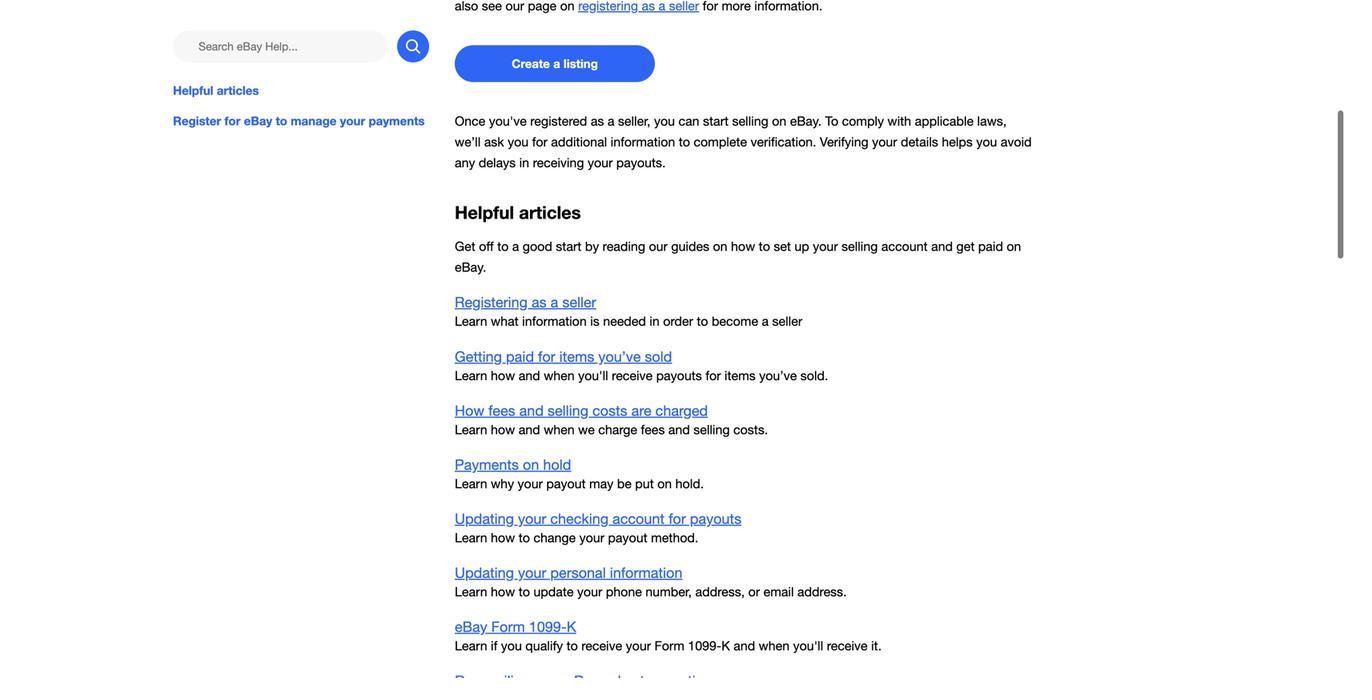 Task type: describe. For each thing, give the bounding box(es) containing it.
phone
[[606, 585, 642, 600]]

verification.
[[751, 135, 817, 149]]

on for hold
[[658, 477, 672, 491]]

ebay form 1099-k link
[[455, 619, 577, 636]]

ebay. inside get off to a good start by reading our guides on how to set up your selling account and get paid on ebay.
[[455, 260, 487, 275]]

your down updating your checking account for payouts 'link'
[[580, 531, 605, 546]]

verifying
[[820, 135, 869, 149]]

to inside registering as a seller learn what information is needed in order to become a seller
[[697, 314, 709, 329]]

receive right qualify
[[582, 639, 623, 654]]

change
[[534, 531, 576, 546]]

selling down charged
[[694, 422, 730, 437]]

or
[[749, 585, 760, 600]]

to inside updating your personal information learn how to update your phone number, address, or email address.
[[519, 585, 530, 600]]

why
[[491, 477, 514, 491]]

needed
[[603, 314, 646, 329]]

up
[[795, 239, 810, 254]]

how inside how fees and selling costs are charged learn how and when we charge fees and selling costs.
[[491, 422, 515, 437]]

ebay form 1099-k learn if you qualify to receive your form 1099-k and when you'll receive it.
[[455, 619, 882, 654]]

by
[[585, 239, 599, 254]]

payouts inside the updating your checking account for payouts learn how to change your payout method.
[[690, 511, 742, 527]]

register for ebay to manage your payments
[[173, 114, 425, 128]]

get
[[957, 239, 975, 254]]

sold
[[645, 348, 672, 365]]

learn inside registering as a seller learn what information is needed in order to become a seller
[[455, 314, 488, 329]]

to inside the updating your checking account for payouts learn how to change your payout method.
[[519, 531, 530, 546]]

register for ebay to manage your payments link
[[173, 112, 429, 130]]

address.
[[798, 585, 847, 600]]

helpful articles link
[[173, 82, 429, 99]]

learn inside 'getting paid for items you've sold learn how and when you'll receive payouts for items you've sold.'
[[455, 368, 488, 383]]

a inside the once you've registered as a seller, you can start selling on ebay. to comply with applicable laws, we'll ask you for additional information to complete verification. verifying your details helps you avoid any delays in receiving your payouts.
[[608, 114, 615, 129]]

for right register
[[225, 114, 241, 128]]

when inside 'getting paid for items you've sold learn how and when you'll receive payouts for items you've sold.'
[[544, 368, 575, 383]]

a up getting paid for items you've sold link
[[551, 294, 559, 311]]

your up update
[[518, 565, 547, 582]]

learn inside ebay form 1099-k learn if you qualify to receive your form 1099-k and when you'll receive it.
[[455, 639, 488, 654]]

as inside registering as a seller learn what information is needed in order to become a seller
[[532, 294, 547, 311]]

and inside get off to a good start by reading our guides on how to set up your selling account and get paid on ebay.
[[932, 239, 953, 254]]

helpful inside helpful articles link
[[173, 83, 213, 98]]

we
[[578, 422, 595, 437]]

update
[[534, 585, 574, 600]]

manage
[[291, 114, 337, 128]]

number,
[[646, 585, 692, 600]]

start inside the once you've registered as a seller, you can start selling on ebay. to comply with applicable laws, we'll ask you for additional information to complete verification. verifying your details helps you avoid any delays in receiving your payouts.
[[703, 114, 729, 129]]

personal
[[551, 565, 606, 582]]

hold.
[[676, 477, 704, 491]]

costs
[[593, 402, 628, 419]]

0 vertical spatial fees
[[489, 402, 516, 419]]

delays
[[479, 156, 516, 170]]

getting
[[455, 348, 502, 365]]

your down "personal"
[[577, 585, 603, 600]]

your inside get off to a good start by reading our guides on how to set up your selling account and get paid on ebay.
[[813, 239, 838, 254]]

off
[[479, 239, 494, 254]]

getting paid for items you've sold learn how and when you'll receive payouts for items you've sold.
[[455, 348, 829, 383]]

how inside 'getting paid for items you've sold learn how and when you'll receive payouts for items you've sold.'
[[491, 368, 515, 383]]

paid inside 'getting paid for items you've sold learn how and when you'll receive payouts for items you've sold.'
[[506, 348, 534, 365]]

once
[[455, 114, 486, 129]]

your inside ebay form 1099-k learn if you qualify to receive your form 1099-k and when you'll receive it.
[[626, 639, 651, 654]]

how
[[455, 402, 485, 419]]

complete
[[694, 135, 747, 149]]

what
[[491, 314, 519, 329]]

learn inside updating your personal information learn how to update your phone number, address, or email address.
[[455, 585, 488, 600]]

how inside the updating your checking account for payouts learn how to change your payout method.
[[491, 531, 515, 546]]

0 horizontal spatial articles
[[217, 83, 259, 98]]

you'll inside ebay form 1099-k learn if you qualify to receive your form 1099-k and when you'll receive it.
[[794, 639, 824, 654]]

are
[[632, 402, 652, 419]]

get
[[455, 239, 476, 254]]

k and
[[722, 639, 756, 654]]

updating your checking account for payouts learn how to change your payout method.
[[455, 511, 742, 546]]

charge
[[599, 422, 638, 437]]

payments on hold learn why your payout may be put on hold.
[[455, 457, 704, 491]]

applicable
[[915, 114, 974, 129]]

registering
[[455, 294, 528, 311]]

information inside the once you've registered as a seller, you can start selling on ebay. to comply with applicable laws, we'll ask you for additional information to complete verification. verifying your details helps you avoid any delays in receiving your payouts.
[[611, 135, 676, 149]]

0 vertical spatial form
[[492, 619, 525, 636]]

updating your checking account for payouts link
[[455, 511, 742, 527]]

k
[[567, 619, 577, 636]]

0 horizontal spatial seller
[[563, 294, 597, 311]]

create a listing link
[[455, 45, 655, 82]]

learn inside the updating your checking account for payouts learn how to change your payout method.
[[455, 531, 488, 546]]

payouts.
[[617, 156, 666, 170]]

to left set
[[759, 239, 771, 254]]

method.
[[651, 531, 699, 546]]

in inside registering as a seller learn what information is needed in order to become a seller
[[650, 314, 660, 329]]

your right manage
[[340, 114, 365, 128]]

on right the "get"
[[1007, 239, 1022, 254]]

paid inside get off to a good start by reading our guides on how to set up your selling account and get paid on ebay.
[[979, 239, 1004, 254]]

how fees and selling costs are charged link
[[455, 402, 708, 419]]

receiving
[[533, 156, 584, 170]]

selling inside get off to a good start by reading our guides on how to set up your selling account and get paid on ebay.
[[842, 239, 878, 254]]

learn inside how fees and selling costs are charged learn how and when we charge fees and selling costs.
[[455, 422, 488, 437]]

good
[[523, 239, 553, 254]]

get off to a good start by reading our guides on how to set up your selling account and get paid on ebay.
[[455, 239, 1022, 275]]

how fees and selling costs are charged learn how and when we charge fees and selling costs.
[[455, 402, 768, 437]]

receive left it.
[[827, 639, 868, 654]]

details
[[901, 135, 939, 149]]

any
[[455, 156, 475, 170]]

qualify
[[526, 639, 563, 654]]

your down with
[[873, 135, 898, 149]]

registered
[[530, 114, 587, 129]]

updating your personal information link
[[455, 565, 683, 582]]

can
[[679, 114, 700, 129]]

payments on hold link
[[455, 457, 571, 473]]

account inside get off to a good start by reading our guides on how to set up your selling account and get paid on ebay.
[[882, 239, 928, 254]]

receive inside 'getting paid for items you've sold learn how and when you'll receive payouts for items you've sold.'
[[612, 368, 653, 383]]

guides
[[672, 239, 710, 254]]

a inside create a listing link
[[554, 56, 560, 71]]

payments
[[369, 114, 425, 128]]

once you've registered as a seller, you can start selling on ebay. to comply with applicable laws, we'll ask you for additional information to complete verification. verifying your details helps you avoid any delays in receiving your payouts.
[[455, 114, 1032, 170]]

when inside ebay form 1099-k learn if you qualify to receive your form 1099-k and when you'll receive it.
[[759, 639, 790, 654]]

1 vertical spatial form
[[655, 639, 685, 654]]

put
[[635, 477, 654, 491]]

1 vertical spatial you've
[[760, 368, 797, 383]]

comply
[[842, 114, 884, 129]]

our
[[649, 239, 668, 254]]

information inside updating your personal information learn how to update your phone number, address, or email address.
[[610, 565, 683, 582]]

on for to
[[713, 239, 728, 254]]

ask
[[484, 135, 504, 149]]

for down registering as a seller link
[[538, 348, 556, 365]]

email
[[764, 585, 794, 600]]

updating for personal
[[455, 565, 514, 582]]



Task type: vqa. For each thing, say whether or not it's contained in the screenshot.
a within the the Once you've registered as a seller, you can start selling on eBay. To comply with applicable laws, we'll ask you for additional information to complete verification. Verifying your details helps you avoid any delays in receiving your payouts.
yes



Task type: locate. For each thing, give the bounding box(es) containing it.
and
[[932, 239, 953, 254], [519, 368, 540, 383], [520, 402, 544, 419], [519, 422, 540, 437], [669, 422, 690, 437]]

may
[[590, 477, 614, 491]]

to down can
[[679, 135, 690, 149]]

payouts down hold.
[[690, 511, 742, 527]]

account
[[882, 239, 928, 254], [613, 511, 665, 527]]

0 vertical spatial payouts
[[657, 368, 702, 383]]

helps
[[942, 135, 973, 149]]

1 vertical spatial updating
[[455, 565, 514, 582]]

0 vertical spatial ebay
[[244, 114, 272, 128]]

costs.
[[734, 422, 768, 437]]

1 horizontal spatial form
[[655, 639, 685, 654]]

you'll
[[578, 368, 609, 383], [794, 639, 824, 654]]

when right 'k and'
[[759, 639, 790, 654]]

0 vertical spatial start
[[703, 114, 729, 129]]

as right registering in the top of the page
[[532, 294, 547, 311]]

account left the "get"
[[882, 239, 928, 254]]

receive down sold
[[612, 368, 653, 383]]

0 vertical spatial helpful
[[173, 83, 213, 98]]

payouts
[[657, 368, 702, 383], [690, 511, 742, 527]]

set
[[774, 239, 791, 254]]

you'll down address.
[[794, 639, 824, 654]]

1 horizontal spatial start
[[703, 114, 729, 129]]

updating for checking
[[455, 511, 514, 527]]

0 vertical spatial as
[[591, 114, 604, 129]]

as inside the once you've registered as a seller, you can start selling on ebay. to comply with applicable laws, we'll ask you for additional information to complete verification. verifying your details helps you avoid any delays in receiving your payouts.
[[591, 114, 604, 129]]

paid
[[979, 239, 1004, 254], [506, 348, 534, 365]]

0 horizontal spatial you'll
[[578, 368, 609, 383]]

Search eBay Help... text field
[[173, 30, 388, 62]]

information up payouts.
[[611, 135, 676, 149]]

1 horizontal spatial ebay.
[[790, 114, 822, 129]]

to right order
[[697, 314, 709, 329]]

how inside get off to a good start by reading our guides on how to set up your selling account and get paid on ebay.
[[731, 239, 756, 254]]

1 vertical spatial account
[[613, 511, 665, 527]]

0 horizontal spatial fees
[[489, 402, 516, 419]]

helpful up register
[[173, 83, 213, 98]]

1 vertical spatial articles
[[519, 202, 581, 223]]

0 horizontal spatial items
[[560, 348, 595, 365]]

2 vertical spatial information
[[610, 565, 683, 582]]

2 updating from the top
[[455, 565, 514, 582]]

start
[[703, 114, 729, 129], [556, 239, 582, 254]]

ebay. left to
[[790, 114, 822, 129]]

you've
[[489, 114, 527, 129]]

information down registering as a seller link
[[522, 314, 587, 329]]

1 horizontal spatial you've
[[760, 368, 797, 383]]

your inside payments on hold learn why your payout may be put on hold.
[[518, 477, 543, 491]]

listing
[[564, 56, 598, 71]]

payouts down sold
[[657, 368, 702, 383]]

1 horizontal spatial fees
[[641, 422, 665, 437]]

form
[[492, 619, 525, 636], [655, 639, 685, 654]]

how left change
[[491, 531, 515, 546]]

0 horizontal spatial payout
[[547, 477, 586, 491]]

you
[[654, 114, 675, 129], [508, 135, 529, 149], [977, 135, 998, 149], [501, 639, 522, 654]]

payout down hold
[[547, 477, 586, 491]]

0 vertical spatial paid
[[979, 239, 1004, 254]]

1 vertical spatial when
[[544, 422, 575, 437]]

payout inside the updating your checking account for payouts learn how to change your payout method.
[[608, 531, 648, 546]]

0 vertical spatial articles
[[217, 83, 259, 98]]

you right if
[[501, 639, 522, 654]]

seller,
[[618, 114, 651, 129]]

1 horizontal spatial helpful
[[455, 202, 514, 223]]

on up verification.
[[772, 114, 787, 129]]

in left order
[[650, 314, 660, 329]]

create a listing
[[512, 56, 598, 71]]

checking
[[551, 511, 609, 527]]

0 horizontal spatial you've
[[599, 348, 641, 365]]

1 horizontal spatial 1099-
[[688, 639, 722, 654]]

paid down what
[[506, 348, 534, 365]]

hold
[[543, 457, 571, 473]]

3 learn from the top
[[455, 422, 488, 437]]

as up additional
[[591, 114, 604, 129]]

for inside the once you've registered as a seller, you can start selling on ebay. to comply with applicable laws, we'll ask you for additional information to complete verification. verifying your details helps you avoid any delays in receiving your payouts.
[[532, 135, 548, 149]]

for up charged
[[706, 368, 721, 383]]

1 vertical spatial items
[[725, 368, 756, 383]]

selling inside the once you've registered as a seller, you can start selling on ebay. to comply with applicable laws, we'll ask you for additional information to complete verification. verifying your details helps you avoid any delays in receiving your payouts.
[[733, 114, 769, 129]]

0 horizontal spatial as
[[532, 294, 547, 311]]

helpful articles up the good
[[455, 202, 581, 223]]

on left hold
[[523, 457, 539, 473]]

5 learn from the top
[[455, 531, 488, 546]]

account down put
[[613, 511, 665, 527]]

1 vertical spatial helpful
[[455, 202, 514, 223]]

in inside the once you've registered as a seller, you can start selling on ebay. to comply with applicable laws, we'll ask you for additional information to complete verification. verifying your details helps you avoid any delays in receiving your payouts.
[[520, 156, 530, 170]]

a inside get off to a good start by reading our guides on how to set up your selling account and get paid on ebay.
[[512, 239, 519, 254]]

a left seller,
[[608, 114, 615, 129]]

items down become
[[725, 368, 756, 383]]

0 vertical spatial seller
[[563, 294, 597, 311]]

your down payments on hold link
[[518, 477, 543, 491]]

updating inside updating your personal information learn how to update your phone number, address, or email address.
[[455, 565, 514, 582]]

to left change
[[519, 531, 530, 546]]

sold.
[[801, 368, 829, 383]]

register
[[173, 114, 221, 128]]

1099- down the address,
[[688, 639, 722, 654]]

0 horizontal spatial ebay.
[[455, 260, 487, 275]]

how left set
[[731, 239, 756, 254]]

fees right how
[[489, 402, 516, 419]]

2 vertical spatial when
[[759, 639, 790, 654]]

1 horizontal spatial as
[[591, 114, 604, 129]]

when down getting paid for items you've sold link
[[544, 368, 575, 383]]

a left 'listing'
[[554, 56, 560, 71]]

selling up complete
[[733, 114, 769, 129]]

your right up
[[813, 239, 838, 254]]

how down "getting"
[[491, 368, 515, 383]]

you inside ebay form 1099-k learn if you qualify to receive your form 1099-k and when you'll receive it.
[[501, 639, 522, 654]]

payout down updating your checking account for payouts 'link'
[[608, 531, 648, 546]]

laws,
[[978, 114, 1007, 129]]

be
[[617, 477, 632, 491]]

1 vertical spatial in
[[650, 314, 660, 329]]

information inside registering as a seller learn what information is needed in order to become a seller
[[522, 314, 587, 329]]

7 learn from the top
[[455, 639, 488, 654]]

0 vertical spatial in
[[520, 156, 530, 170]]

order
[[663, 314, 694, 329]]

1 updating from the top
[[455, 511, 514, 527]]

payout inside payments on hold learn why your payout may be put on hold.
[[547, 477, 586, 491]]

a left the good
[[512, 239, 519, 254]]

1 vertical spatial payout
[[608, 531, 648, 546]]

reading
[[603, 239, 646, 254]]

in right delays
[[520, 156, 530, 170]]

payments
[[455, 457, 519, 473]]

0 vertical spatial you've
[[599, 348, 641, 365]]

selling
[[733, 114, 769, 129], [842, 239, 878, 254], [548, 402, 589, 419], [694, 422, 730, 437]]

you've left sold.
[[760, 368, 797, 383]]

articles up register
[[217, 83, 259, 98]]

1 horizontal spatial account
[[882, 239, 928, 254]]

articles
[[217, 83, 259, 98], [519, 202, 581, 223]]

helpful articles
[[173, 83, 259, 98], [455, 202, 581, 223]]

0 vertical spatial when
[[544, 368, 575, 383]]

a
[[554, 56, 560, 71], [608, 114, 615, 129], [512, 239, 519, 254], [551, 294, 559, 311], [762, 314, 769, 329]]

on right put
[[658, 477, 672, 491]]

helpful up 'off'
[[455, 202, 514, 223]]

1 vertical spatial start
[[556, 239, 582, 254]]

seller
[[563, 294, 597, 311], [773, 314, 803, 329]]

0 vertical spatial account
[[882, 239, 928, 254]]

form down number,
[[655, 639, 685, 654]]

for inside the updating your checking account for payouts learn how to change your payout method.
[[669, 511, 686, 527]]

it.
[[872, 639, 882, 654]]

1 vertical spatial ebay
[[455, 619, 488, 636]]

to left update
[[519, 585, 530, 600]]

avoid
[[1001, 135, 1032, 149]]

1 vertical spatial payouts
[[690, 511, 742, 527]]

a right become
[[762, 314, 769, 329]]

0 horizontal spatial form
[[492, 619, 525, 636]]

on right guides
[[713, 239, 728, 254]]

address,
[[696, 585, 745, 600]]

1 vertical spatial 1099-
[[688, 639, 722, 654]]

as
[[591, 114, 604, 129], [532, 294, 547, 311]]

ebay inside ebay form 1099-k learn if you qualify to receive your form 1099-k and when you'll receive it.
[[455, 619, 488, 636]]

0 vertical spatial items
[[560, 348, 595, 365]]

items
[[560, 348, 595, 365], [725, 368, 756, 383]]

registering as a seller link
[[455, 294, 597, 311]]

0 horizontal spatial in
[[520, 156, 530, 170]]

registering as a seller learn what information is needed in order to become a seller
[[455, 294, 803, 329]]

receive
[[612, 368, 653, 383], [582, 639, 623, 654], [827, 639, 868, 654]]

1 horizontal spatial ebay
[[455, 619, 488, 636]]

is
[[591, 314, 600, 329]]

with
[[888, 114, 912, 129]]

to inside the once you've registered as a seller, you can start selling on ebay. to comply with applicable laws, we'll ask you for additional information to complete verification. verifying your details helps you avoid any delays in receiving your payouts.
[[679, 135, 690, 149]]

1 vertical spatial seller
[[773, 314, 803, 329]]

on inside the once you've registered as a seller, you can start selling on ebay. to comply with applicable laws, we'll ask you for additional information to complete verification. verifying your details helps you avoid any delays in receiving your payouts.
[[772, 114, 787, 129]]

start up complete
[[703, 114, 729, 129]]

1 horizontal spatial you'll
[[794, 639, 824, 654]]

1 horizontal spatial articles
[[519, 202, 581, 223]]

you'll inside 'getting paid for items you've sold learn how and when you'll receive payouts for items you've sold.'
[[578, 368, 609, 383]]

0 horizontal spatial helpful
[[173, 83, 213, 98]]

paid right the "get"
[[979, 239, 1004, 254]]

1 horizontal spatial seller
[[773, 314, 803, 329]]

1 horizontal spatial payout
[[608, 531, 648, 546]]

1 horizontal spatial in
[[650, 314, 660, 329]]

to right 'off'
[[498, 239, 509, 254]]

ebay. inside the once you've registered as a seller, you can start selling on ebay. to comply with applicable laws, we'll ask you for additional information to complete verification. verifying your details helps you avoid any delays in receiving your payouts.
[[790, 114, 822, 129]]

on for registered
[[772, 114, 787, 129]]

items down is
[[560, 348, 595, 365]]

1 horizontal spatial paid
[[979, 239, 1004, 254]]

fees down are
[[641, 422, 665, 437]]

fees
[[489, 402, 516, 419], [641, 422, 665, 437]]

updating down the why
[[455, 511, 514, 527]]

1 vertical spatial information
[[522, 314, 587, 329]]

you left can
[[654, 114, 675, 129]]

learn inside payments on hold learn why your payout may be put on hold.
[[455, 477, 488, 491]]

how inside updating your personal information learn how to update your phone number, address, or email address.
[[491, 585, 515, 600]]

0 vertical spatial payout
[[547, 477, 586, 491]]

0 horizontal spatial ebay
[[244, 114, 272, 128]]

2 learn from the top
[[455, 368, 488, 383]]

ebay. down get
[[455, 260, 487, 275]]

1 vertical spatial paid
[[506, 348, 534, 365]]

0 vertical spatial ebay.
[[790, 114, 822, 129]]

1 vertical spatial ebay.
[[455, 260, 487, 275]]

your down phone
[[626, 639, 651, 654]]

to
[[826, 114, 839, 129]]

you've down 'needed'
[[599, 348, 641, 365]]

getting paid for items you've sold link
[[455, 348, 672, 365]]

how up ebay form 1099-k link
[[491, 585, 515, 600]]

updating inside the updating your checking account for payouts learn how to change your payout method.
[[455, 511, 514, 527]]

0 vertical spatial helpful articles
[[173, 83, 259, 98]]

and inside 'getting paid for items you've sold learn how and when you'll receive payouts for items you've sold.'
[[519, 368, 540, 383]]

how
[[731, 239, 756, 254], [491, 368, 515, 383], [491, 422, 515, 437], [491, 531, 515, 546], [491, 585, 515, 600]]

0 horizontal spatial 1099-
[[529, 619, 567, 636]]

you down you've
[[508, 135, 529, 149]]

for up receiving
[[532, 135, 548, 149]]

0 horizontal spatial helpful articles
[[173, 83, 259, 98]]

seller right become
[[773, 314, 803, 329]]

1 vertical spatial as
[[532, 294, 547, 311]]

1 vertical spatial helpful articles
[[455, 202, 581, 223]]

1 vertical spatial you'll
[[794, 639, 824, 654]]

information up phone
[[610, 565, 683, 582]]

0 horizontal spatial account
[[613, 511, 665, 527]]

0 vertical spatial information
[[611, 135, 676, 149]]

selling right up
[[842, 239, 878, 254]]

when inside how fees and selling costs are charged learn how and when we charge fees and selling costs.
[[544, 422, 575, 437]]

you've
[[599, 348, 641, 365], [760, 368, 797, 383]]

account inside the updating your checking account for payouts learn how to change your payout method.
[[613, 511, 665, 527]]

0 vertical spatial updating
[[455, 511, 514, 527]]

selling up "we"
[[548, 402, 589, 419]]

you'll down getting paid for items you've sold link
[[578, 368, 609, 383]]

helpful articles up register
[[173, 83, 259, 98]]

if
[[491, 639, 498, 654]]

to left manage
[[276, 114, 287, 128]]

you down laws,
[[977, 135, 998, 149]]

updating
[[455, 511, 514, 527], [455, 565, 514, 582]]

4 learn from the top
[[455, 477, 488, 491]]

articles up the good
[[519, 202, 581, 223]]

6 learn from the top
[[455, 585, 488, 600]]

to
[[276, 114, 287, 128], [679, 135, 690, 149], [498, 239, 509, 254], [759, 239, 771, 254], [697, 314, 709, 329], [519, 531, 530, 546], [519, 585, 530, 600], [567, 639, 578, 654]]

for up method.
[[669, 511, 686, 527]]

for
[[225, 114, 241, 128], [532, 135, 548, 149], [538, 348, 556, 365], [706, 368, 721, 383], [669, 511, 686, 527]]

0 vertical spatial you'll
[[578, 368, 609, 383]]

1 horizontal spatial helpful articles
[[455, 202, 581, 223]]

start inside get off to a good start by reading our guides on how to set up your selling account and get paid on ebay.
[[556, 239, 582, 254]]

we'll
[[455, 135, 481, 149]]

charged
[[656, 402, 708, 419]]

1 vertical spatial fees
[[641, 422, 665, 437]]

additional
[[551, 135, 607, 149]]

how up payments on hold link
[[491, 422, 515, 437]]

ebay
[[244, 114, 272, 128], [455, 619, 488, 636]]

0 horizontal spatial paid
[[506, 348, 534, 365]]

seller up is
[[563, 294, 597, 311]]

0 horizontal spatial start
[[556, 239, 582, 254]]

payouts inside 'getting paid for items you've sold learn how and when you'll receive payouts for items you've sold.'
[[657, 368, 702, 383]]

your down additional
[[588, 156, 613, 170]]

create
[[512, 56, 550, 71]]

on
[[772, 114, 787, 129], [713, 239, 728, 254], [1007, 239, 1022, 254], [523, 457, 539, 473], [658, 477, 672, 491]]

become
[[712, 314, 759, 329]]

updating up ebay form 1099-k link
[[455, 565, 514, 582]]

form up if
[[492, 619, 525, 636]]

0 vertical spatial 1099-
[[529, 619, 567, 636]]

when left "we"
[[544, 422, 575, 437]]

1 learn from the top
[[455, 314, 488, 329]]

updating your personal information learn how to update your phone number, address, or email address.
[[455, 565, 847, 600]]

1099- up qualify
[[529, 619, 567, 636]]

your up change
[[518, 511, 547, 527]]

to down k
[[567, 639, 578, 654]]

1099-
[[529, 619, 567, 636], [688, 639, 722, 654]]

1 horizontal spatial items
[[725, 368, 756, 383]]

start left by
[[556, 239, 582, 254]]

to inside ebay form 1099-k learn if you qualify to receive your form 1099-k and when you'll receive it.
[[567, 639, 578, 654]]



